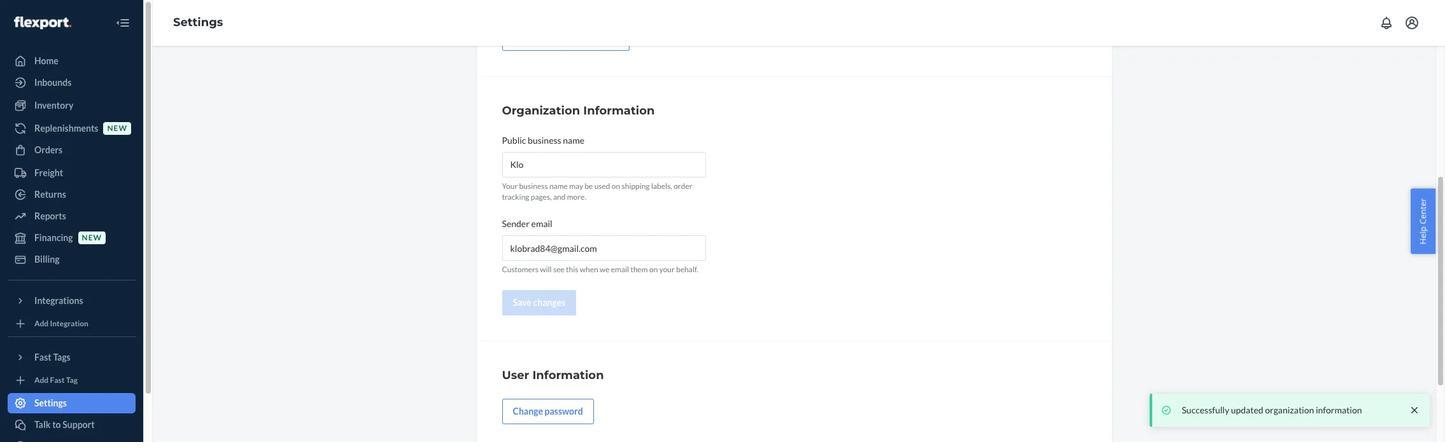 Task type: locate. For each thing, give the bounding box(es) containing it.
updated
[[1231, 405, 1264, 416]]

0 horizontal spatial on
[[612, 181, 620, 191]]

returns link
[[8, 185, 136, 205]]

add for add fast tag
[[34, 376, 49, 386]]

talk to support
[[34, 420, 95, 430]]

more.
[[567, 192, 586, 202]]

help center
[[1418, 198, 1429, 244]]

new up 'orders' "link"
[[107, 124, 127, 133]]

them
[[631, 265, 648, 275]]

business
[[528, 135, 561, 146], [519, 181, 548, 191]]

0 vertical spatial add
[[34, 319, 49, 329]]

fast
[[34, 352, 51, 363], [50, 376, 65, 386]]

fast left tag
[[50, 376, 65, 386]]

fast tags
[[34, 352, 71, 363]]

orders link
[[8, 140, 136, 160]]

1 vertical spatial fast
[[50, 376, 65, 386]]

tags
[[53, 352, 71, 363]]

information for user information
[[533, 369, 604, 383]]

business up pages,
[[519, 181, 548, 191]]

reports
[[34, 211, 66, 222]]

email right sender on the left of page
[[531, 219, 552, 229]]

0 vertical spatial new
[[107, 124, 127, 133]]

email right we
[[611, 265, 629, 275]]

name up and
[[549, 181, 568, 191]]

change
[[513, 407, 543, 417]]

change password button
[[502, 400, 594, 425]]

0 vertical spatial information
[[583, 104, 655, 118]]

new down reports link
[[82, 233, 102, 243]]

add fast tag
[[34, 376, 78, 386]]

0 horizontal spatial new
[[82, 233, 102, 243]]

support
[[63, 420, 95, 430]]

1 add from the top
[[34, 319, 49, 329]]

name
[[563, 135, 585, 146], [549, 181, 568, 191]]

home link
[[8, 51, 136, 71]]

2 add from the top
[[34, 376, 49, 386]]

freight
[[34, 167, 63, 178]]

0 vertical spatial name
[[563, 135, 585, 146]]

0 vertical spatial settings link
[[173, 15, 223, 29]]

business for public
[[528, 135, 561, 146]]

new
[[107, 124, 127, 133], [82, 233, 102, 243]]

password
[[545, 407, 583, 417]]

0 horizontal spatial settings
[[34, 398, 67, 409]]

name down organization information
[[563, 135, 585, 146]]

this
[[566, 265, 578, 275]]

name inside your business name may be used on shipping labels, order tracking pages, and more.
[[549, 181, 568, 191]]

0 vertical spatial business
[[528, 135, 561, 146]]

to
[[52, 420, 61, 430]]

behalf.
[[676, 265, 698, 275]]

fast tags button
[[8, 348, 136, 368]]

1 vertical spatial name
[[549, 181, 568, 191]]

email
[[531, 219, 552, 229], [611, 265, 629, 275]]

returns
[[34, 189, 66, 200]]

business inside your business name may be used on shipping labels, order tracking pages, and more.
[[519, 181, 548, 191]]

business down organization
[[528, 135, 561, 146]]

add left integration
[[34, 319, 49, 329]]

public business name
[[502, 135, 585, 146]]

new for replenishments
[[107, 124, 127, 133]]

0 vertical spatial on
[[612, 181, 620, 191]]

information
[[583, 104, 655, 118], [533, 369, 604, 383]]

on left your
[[650, 265, 658, 275]]

on
[[612, 181, 620, 191], [650, 265, 658, 275]]

information up business name "text box"
[[583, 104, 655, 118]]

add integration link
[[8, 316, 136, 332]]

1 horizontal spatial new
[[107, 124, 127, 133]]

orders
[[34, 145, 63, 155]]

customers will see this when we email them on your behalf.
[[502, 265, 698, 275]]

fast left tags
[[34, 352, 51, 363]]

1 horizontal spatial email
[[611, 265, 629, 275]]

1 vertical spatial add
[[34, 376, 49, 386]]

when
[[580, 265, 598, 275]]

0 vertical spatial settings
[[173, 15, 223, 29]]

1 vertical spatial information
[[533, 369, 604, 383]]

add
[[34, 319, 49, 329], [34, 376, 49, 386]]

information up password
[[533, 369, 604, 383]]

1 vertical spatial new
[[82, 233, 102, 243]]

billing
[[34, 254, 60, 265]]

information for organization information
[[583, 104, 655, 118]]

settings
[[173, 15, 223, 29], [34, 398, 67, 409]]

your business name may be used on shipping labels, order tracking pages, and more.
[[502, 181, 693, 202]]

1 vertical spatial business
[[519, 181, 548, 191]]

1 vertical spatial on
[[650, 265, 658, 275]]

add down 'fast tags'
[[34, 376, 49, 386]]

will
[[540, 265, 552, 275]]

save changes
[[513, 298, 566, 308]]

center
[[1418, 198, 1429, 224]]

tracking
[[502, 192, 529, 202]]

settings link
[[173, 15, 223, 29], [8, 394, 136, 414]]

on inside your business name may be used on shipping labels, order tracking pages, and more.
[[612, 181, 620, 191]]

successfully updated organization information
[[1182, 405, 1362, 416]]

inventory link
[[8, 96, 136, 116]]

add fast tag link
[[8, 373, 136, 388]]

on right used
[[612, 181, 620, 191]]

0 vertical spatial fast
[[34, 352, 51, 363]]

1 vertical spatial settings
[[34, 398, 67, 409]]

change password
[[513, 407, 583, 417]]

new for financing
[[82, 233, 102, 243]]

0 horizontal spatial settings link
[[8, 394, 136, 414]]

sender
[[502, 219, 530, 229]]

your
[[659, 265, 675, 275]]

inbounds link
[[8, 73, 136, 93]]

0 vertical spatial email
[[531, 219, 552, 229]]

0 horizontal spatial email
[[531, 219, 552, 229]]



Task type: vqa. For each thing, say whether or not it's contained in the screenshot.
Reserve Storage Shipment STI43808e8ef3 Created Nov 2, 2023
no



Task type: describe. For each thing, give the bounding box(es) containing it.
user information
[[502, 369, 604, 383]]

inventory
[[34, 100, 73, 111]]

1 horizontal spatial settings link
[[173, 15, 223, 29]]

1 horizontal spatial on
[[650, 265, 658, 275]]

public
[[502, 135, 526, 146]]

your
[[502, 181, 518, 191]]

successfully
[[1182, 405, 1230, 416]]

freight link
[[8, 163, 136, 183]]

replenishments
[[34, 123, 98, 134]]

order
[[674, 181, 693, 191]]

name for your business name may be used on shipping labels, order tracking pages, and more.
[[549, 181, 568, 191]]

billing link
[[8, 250, 136, 270]]

inbounds
[[34, 77, 72, 88]]

pages,
[[531, 192, 552, 202]]

tag
[[66, 376, 78, 386]]

integration
[[50, 319, 88, 329]]

user
[[502, 369, 529, 383]]

name for public business name
[[563, 135, 585, 146]]

changes
[[533, 298, 566, 308]]

save
[[513, 298, 532, 308]]

business for your
[[519, 181, 548, 191]]

shipping
[[622, 181, 650, 191]]

help center button
[[1411, 189, 1436, 254]]

home
[[34, 55, 58, 66]]

used
[[595, 181, 610, 191]]

labels,
[[651, 181, 672, 191]]

integrations
[[34, 295, 83, 306]]

Email address text field
[[502, 236, 706, 261]]

1 vertical spatial email
[[611, 265, 629, 275]]

close toast image
[[1409, 404, 1421, 417]]

and
[[553, 192, 566, 202]]

1 vertical spatial settings link
[[8, 394, 136, 414]]

add for add integration
[[34, 319, 49, 329]]

1 horizontal spatial settings
[[173, 15, 223, 29]]

add integration
[[34, 319, 88, 329]]

see
[[553, 265, 565, 275]]

talk to support button
[[8, 415, 136, 436]]

talk
[[34, 420, 51, 430]]

financing
[[34, 232, 73, 243]]

close navigation image
[[115, 15, 131, 31]]

open account menu image
[[1405, 15, 1420, 31]]

sender email
[[502, 219, 552, 229]]

be
[[585, 181, 593, 191]]

integrations button
[[8, 291, 136, 311]]

Business name text field
[[502, 152, 706, 178]]

we
[[600, 265, 610, 275]]

reports link
[[8, 206, 136, 227]]

save changes button
[[502, 291, 576, 316]]

customers
[[502, 265, 539, 275]]

flexport logo image
[[14, 16, 71, 29]]

fast inside dropdown button
[[34, 352, 51, 363]]

organization
[[1265, 405, 1314, 416]]

information
[[1316, 405, 1362, 416]]

organization
[[502, 104, 580, 118]]

organization information
[[502, 104, 655, 118]]

may
[[569, 181, 583, 191]]

help
[[1418, 226, 1429, 244]]



